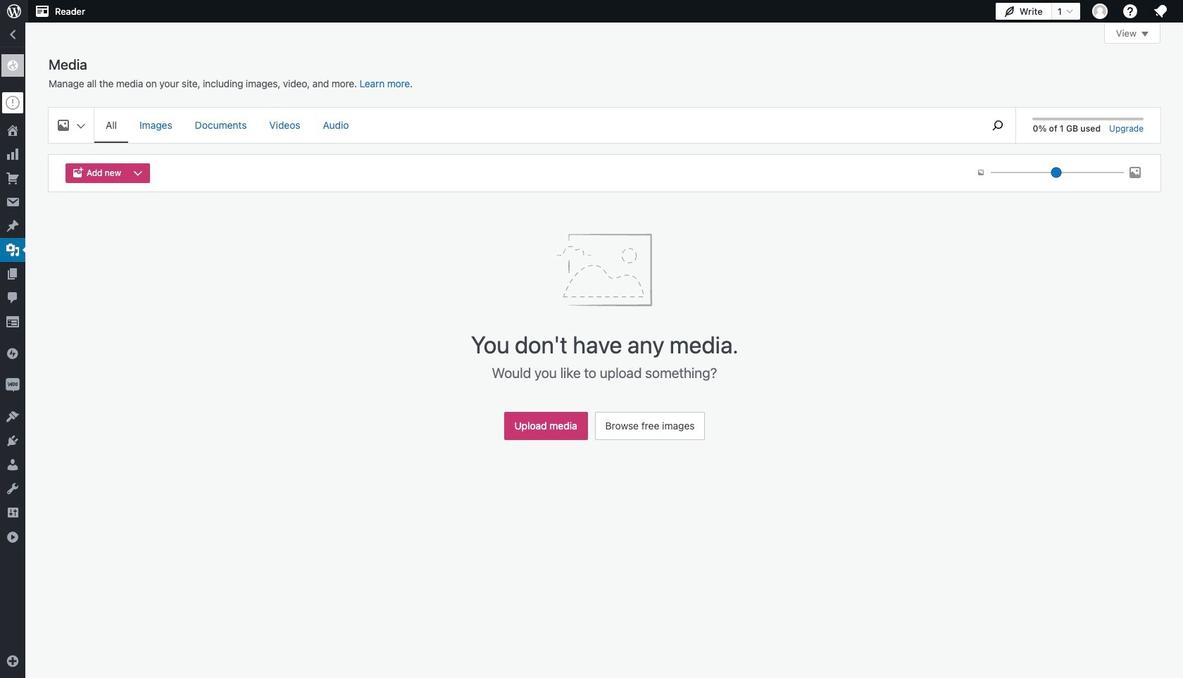 Task type: vqa. For each thing, say whether or not it's contained in the screenshot.
2nd "plugin icon" from the left
no



Task type: describe. For each thing, give the bounding box(es) containing it.
closed image
[[1142, 32, 1149, 37]]

2 img image from the top
[[6, 378, 20, 393]]

manage your notifications image
[[1153, 3, 1170, 20]]

my profile image
[[1093, 4, 1108, 19]]

1 img image from the top
[[6, 347, 20, 361]]

manage your sites image
[[6, 3, 23, 20]]



Task type: locate. For each thing, give the bounding box(es) containing it.
help image
[[1123, 3, 1139, 20]]

None search field
[[981, 108, 1016, 143]]

main content
[[49, 23, 1161, 447]]

menu
[[94, 108, 974, 143]]

0 vertical spatial img image
[[6, 347, 20, 361]]

1 vertical spatial img image
[[6, 378, 20, 393]]

None range field
[[991, 166, 1125, 179]]

open search image
[[981, 117, 1016, 134]]

img image
[[6, 347, 20, 361], [6, 378, 20, 393]]

group
[[66, 163, 156, 183]]



